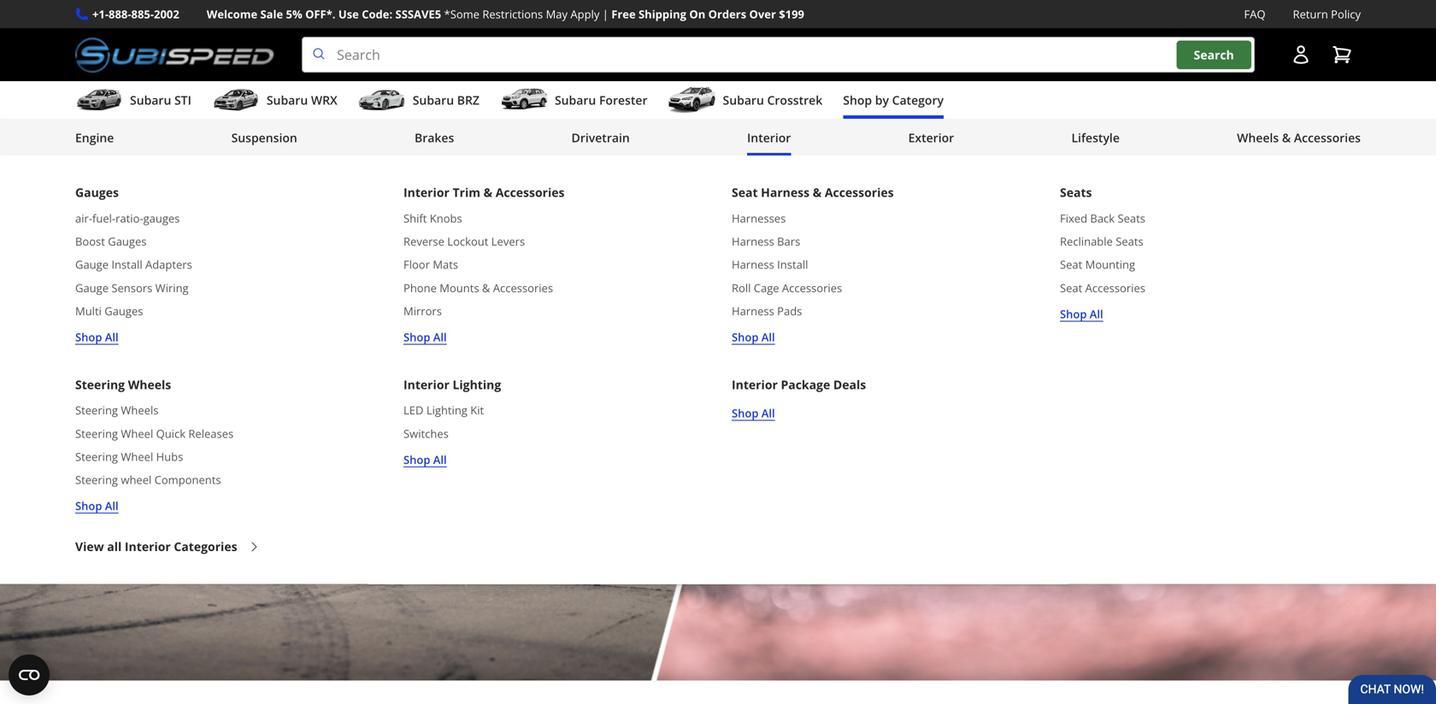 Task type: locate. For each thing, give the bounding box(es) containing it.
gauges down sensors
[[105, 303, 143, 319]]

subaru left sti
[[130, 92, 171, 108]]

2 vertical spatial the
[[593, 467, 611, 483]]

5 subaru from the left
[[723, 92, 764, 108]]

welcome!
[[393, 370, 448, 386]]

wheels inside dropdown button
[[1238, 130, 1279, 146]]

accessories inside harnesses harness bars harness install roll cage accessories harness pads
[[782, 280, 843, 296]]

all up steering wheels
[[105, 330, 119, 345]]

brakes button
[[415, 122, 454, 157]]

reset down steps.
[[588, 487, 617, 503]]

sti
[[174, 92, 191, 108]]

0 vertical spatial with
[[560, 389, 584, 406]]

+1-888-885-2002
[[92, 6, 179, 22]]

install inside air-fuel-ratio-gauges boost gauges gauge install adapters gauge sensors wiring multi gauges
[[112, 257, 142, 272]]

a subaru forester thumbnail image image
[[500, 87, 548, 113]]

all for shop all link underneath mirrors
[[433, 330, 447, 345]]

made.
[[654, 370, 689, 386]]

interior up shift on the left of the page
[[404, 184, 450, 201]]

password down "had"
[[453, 409, 507, 425]]

wiring
[[155, 280, 189, 296]]

shop up view
[[75, 499, 102, 514]]

1 horizontal spatial email
[[548, 428, 578, 445]]

subaru forester button
[[500, 85, 648, 119]]

if left led
[[393, 389, 400, 406]]

2 gauge from the top
[[75, 280, 109, 296]]

shop all button down mounting
[[1060, 305, 1104, 323]]

shop all down email
[[732, 330, 775, 345]]

shop for shop all link below switches
[[404, 452, 431, 468]]

back
[[1091, 211, 1115, 226]]

subaru wrx
[[267, 92, 338, 108]]

shop all up view
[[75, 499, 119, 514]]

instructions.
[[393, 506, 462, 522]]

shop down password
[[732, 406, 759, 421]]

steering wheel quick releases link
[[75, 425, 234, 443], [75, 425, 234, 443]]

shop all link up view
[[75, 497, 119, 515]]

install down bars
[[778, 257, 808, 272]]

shop down email
[[732, 330, 759, 345]]

install
[[112, 257, 142, 272], [778, 257, 808, 272]]

seat mounting link
[[1060, 256, 1136, 274], [1060, 256, 1136, 274]]

switches link
[[404, 425, 449, 443], [404, 425, 449, 443]]

1 horizontal spatial if
[[482, 448, 489, 464]]

5%
[[286, 6, 302, 22]]

subaru inside "subaru forester" dropdown button
[[555, 92, 596, 108]]

fixed
[[1060, 211, 1088, 226]]

0 vertical spatial password
[[453, 409, 507, 425]]

harness
[[761, 184, 810, 201], [732, 234, 775, 249], [732, 257, 775, 272], [732, 303, 775, 319]]

shop all link down 'multi'
[[75, 328, 119, 346]]

wheels inside steering wheels steering wheel quick releases steering wheel hubs steering wheel components
[[121, 403, 159, 418]]

seats up fixed
[[1060, 184, 1092, 201]]

2 vertical spatial seats
[[1116, 234, 1144, 249]]

link right the a
[[661, 467, 681, 483]]

your
[[478, 297, 523, 325], [424, 409, 450, 425], [519, 428, 544, 445], [393, 448, 418, 464], [436, 467, 462, 483], [452, 487, 477, 503]]

shop by category
[[843, 92, 944, 108]]

subaru inside subaru crosstrek dropdown button
[[723, 92, 764, 108]]

email down password?"
[[480, 487, 511, 503]]

lighting up kit
[[453, 377, 501, 393]]

category
[[892, 92, 944, 108]]

steering wheels link
[[75, 402, 159, 420], [75, 402, 159, 420]]

shop all link down password
[[732, 405, 775, 423]]

all for shop all link underneath email
[[762, 330, 775, 345]]

shop down login
[[404, 330, 431, 345]]

shop all for shop all link below switches
[[404, 452, 447, 468]]

ratio-
[[116, 211, 143, 226]]

all left on
[[433, 330, 447, 345]]

2 vertical spatial reset
[[588, 487, 617, 503]]

lighting
[[453, 377, 501, 393], [427, 403, 468, 418]]

subaru up drivetrain
[[555, 92, 596, 108]]

4 subaru from the left
[[555, 92, 596, 108]]

0 vertical spatial if
[[393, 389, 400, 406]]

interior left package at bottom
[[732, 377, 778, 393]]

led lighting kit link
[[404, 402, 484, 420], [404, 402, 484, 420]]

subaru brz
[[413, 92, 480, 108]]

reset up have at the bottom of page
[[393, 409, 421, 425]]

1 vertical spatial link
[[661, 467, 681, 483]]

reset down may at the left bottom of page
[[658, 428, 686, 445]]

our
[[480, 337, 503, 355]]

a subaru crosstrek thumbnail image image
[[668, 87, 716, 113]]

2 subaru from the left
[[267, 92, 308, 108]]

switches
[[404, 426, 449, 442]]

shop for shop all link underneath mirrors
[[404, 330, 431, 345]]

reverse
[[404, 234, 445, 249]]

engine button
[[75, 122, 114, 157]]

gauges
[[143, 211, 180, 226]]

email down it
[[548, 428, 578, 445]]

steering wheels
[[75, 377, 171, 393]]

brz
[[457, 92, 480, 108]]

subaru
[[130, 92, 171, 108], [267, 92, 308, 108], [413, 92, 454, 108], [555, 92, 596, 108], [723, 92, 764, 108]]

subaru for subaru brz
[[413, 92, 454, 108]]

*some
[[444, 6, 480, 22]]

cannot
[[516, 448, 555, 464]]

air-
[[75, 211, 92, 226]]

steering wheel components link
[[75, 471, 221, 489], [75, 471, 221, 489]]

seats
[[1060, 184, 1092, 201], [1118, 211, 1146, 226], [1116, 234, 1144, 249]]

mounts
[[440, 280, 479, 296]]

all for shop all link below 'multi'
[[105, 330, 119, 345]]

shop all link down mounting
[[1060, 305, 1104, 323]]

all up all
[[105, 499, 119, 514]]

lighting up received
[[427, 403, 468, 418]]

kit
[[471, 403, 484, 418]]

interior up led
[[404, 377, 450, 393]]

interior for interior lighting
[[404, 377, 450, 393]]

shipping
[[639, 6, 687, 22]]

all down mounting
[[1090, 306, 1104, 322]]

interior for interior
[[747, 130, 791, 146]]

account
[[513, 389, 557, 406]]

accessories inside shift knobs reverse lockout levers floor mats phone mounts & accessories mirrors
[[493, 280, 553, 296]]

2 wheel from the top
[[121, 449, 153, 465]]

lighting inside the led lighting kit switches
[[427, 403, 468, 418]]

0 vertical spatial lighting
[[453, 377, 501, 393]]

password
[[453, 409, 507, 425], [620, 487, 674, 503]]

& right trim
[[484, 184, 493, 201]]

shop all down password
[[732, 406, 775, 421]]

2 vertical spatial gauges
[[105, 303, 143, 319]]

interior element
[[0, 156, 1437, 584]]

gauge down boost on the left top of page
[[75, 257, 109, 272]]

0 horizontal spatial email
[[480, 487, 511, 503]]

will
[[684, 467, 702, 483]]

search button
[[1177, 41, 1252, 69]]

all down received
[[433, 452, 447, 468]]

with down follow at the left of the page
[[561, 487, 585, 503]]

steering
[[75, 377, 125, 393], [75, 403, 118, 418], [75, 426, 118, 442], [75, 449, 118, 465], [75, 473, 118, 488]]

over
[[750, 6, 776, 22]]

1 vertical spatial seat
[[1060, 257, 1083, 272]]

gauge up 'multi'
[[75, 280, 109, 296]]

1 install from the left
[[112, 257, 142, 272]]

link right a
[[483, 428, 502, 445]]

subaru sti button
[[75, 85, 191, 119]]

roll
[[732, 280, 751, 296]]

your down have at the bottom of page
[[393, 448, 418, 464]]

email address
[[730, 298, 812, 314]]

password down the a
[[620, 487, 674, 503]]

wheels & accessories
[[1238, 130, 1361, 146]]

harness down harnesses
[[732, 234, 775, 249]]

0 vertical spatial gauge
[[75, 257, 109, 272]]

1 vertical spatial lighting
[[427, 403, 468, 418]]

to up may at the left bottom of page
[[670, 389, 681, 406]]

0 vertical spatial wheel
[[121, 426, 153, 442]]

2 horizontal spatial reset
[[658, 428, 686, 445]]

subaru crosstrek button
[[668, 85, 823, 119]]

faq link
[[1245, 5, 1266, 23]]

shop all button down email
[[732, 328, 775, 346]]

subispeed logo image
[[75, 37, 275, 73]]

interior down subaru crosstrek
[[747, 130, 791, 146]]

shop all down mirrors
[[404, 330, 447, 345]]

email
[[548, 428, 578, 445], [480, 487, 511, 503]]

the right like on the left
[[549, 370, 568, 386]]

wheel left the quick
[[121, 426, 153, 442]]

all
[[107, 539, 122, 555]]

wheels for steering wheels steering wheel quick releases steering wheel hubs steering wheel components
[[121, 403, 159, 418]]

888-
[[109, 6, 131, 22]]

all down password
[[762, 406, 775, 421]]

the down asking
[[582, 448, 601, 464]]

1 horizontal spatial link
[[661, 467, 681, 483]]

0 vertical spatial link
[[483, 428, 502, 445]]

0 horizontal spatial password
[[453, 409, 507, 425]]

seats right back
[[1118, 211, 1146, 226]]

seats up mounting
[[1116, 234, 1144, 249]]

subaru for subaru wrx
[[267, 92, 308, 108]]

gauges down the ratio- in the top of the page
[[108, 234, 147, 249]]

search
[[1194, 47, 1235, 63]]

1 gauge from the top
[[75, 257, 109, 272]]

all down email address
[[762, 330, 775, 345]]

shop all link down mirrors
[[404, 328, 447, 346]]

shop all down 'multi'
[[75, 330, 119, 345]]

subaru up interior dropdown button
[[723, 92, 764, 108]]

if up password?"
[[482, 448, 489, 464]]

gauges up fuel-
[[75, 184, 119, 201]]

& inside shift knobs reverse lockout levers floor mats phone mounts & accessories mirrors
[[482, 280, 490, 296]]

shop all for shop all link underneath mirrors
[[404, 330, 447, 345]]

1 vertical spatial gauge
[[75, 280, 109, 296]]

reset
[[393, 409, 421, 425], [658, 428, 686, 445], [588, 487, 617, 503]]

shop down mounting
[[1060, 306, 1087, 322]]

1 vertical spatial with
[[561, 487, 585, 503]]

0 vertical spatial seat
[[732, 184, 758, 201]]

had
[[471, 389, 493, 406]]

shop for shop all link over view
[[75, 499, 102, 514]]

shop all down switches
[[404, 452, 447, 468]]

1 wheel from the top
[[121, 426, 153, 442]]

we've
[[620, 370, 650, 386]]

shop all down mounting
[[1060, 306, 1104, 322]]

your down password.
[[436, 467, 462, 483]]

wrx
[[311, 92, 338, 108]]

the down email,
[[593, 467, 611, 483]]

subaru left wrx
[[267, 92, 308, 108]]

1 vertical spatial wheel
[[121, 449, 153, 465]]

suspension button
[[231, 122, 297, 157]]

subaru left brz
[[413, 92, 454, 108]]

gauge install adapters link
[[75, 256, 192, 274], [75, 256, 192, 274]]

seat
[[732, 184, 758, 201], [1060, 257, 1083, 272], [1060, 280, 1083, 296]]

if
[[393, 389, 400, 406], [482, 448, 489, 464]]

with up it
[[560, 389, 584, 406]]

multi gauges link
[[75, 302, 143, 320], [75, 302, 143, 320]]

0 horizontal spatial install
[[112, 257, 142, 272]]

1 subaru from the left
[[130, 92, 171, 108]]

on
[[459, 337, 476, 355]]

subaru inside subaru brz dropdown button
[[413, 92, 454, 108]]

your up switches
[[424, 409, 450, 425]]

0 horizontal spatial reset
[[393, 409, 421, 425]]

0 vertical spatial wheels
[[1238, 130, 1279, 146]]

interior for interior trim & accessories
[[404, 184, 450, 201]]

may
[[546, 6, 568, 22]]

0 vertical spatial seats
[[1060, 184, 1092, 201]]

2 install from the left
[[778, 257, 808, 272]]

shop down 'multi'
[[75, 330, 102, 345]]

3 subaru from the left
[[413, 92, 454, 108]]

new
[[506, 337, 534, 355]]

subaru inside subaru wrx dropdown button
[[267, 92, 308, 108]]

wheel up wheel
[[121, 449, 153, 465]]

mats
[[433, 257, 458, 272]]

& down button icon
[[1283, 130, 1291, 146]]

0 vertical spatial reset
[[393, 409, 421, 425]]

1 vertical spatial reset
[[658, 428, 686, 445]]

subaru inside dropdown button
[[130, 92, 171, 108]]

shop inside dropdown button
[[843, 92, 872, 108]]

you
[[503, 370, 524, 386], [403, 389, 424, 406], [620, 428, 640, 445], [492, 448, 513, 464]]

1 horizontal spatial password
[[620, 487, 674, 503]]

a subaru wrx thumbnail image image
[[212, 87, 260, 113]]

need
[[638, 389, 667, 406]]

drivetrain button
[[572, 122, 630, 157]]

shop all for shop all link below 'multi'
[[75, 330, 119, 345]]

install up sensors
[[112, 257, 142, 272]]

reclinable
[[1060, 234, 1113, 249]]

1 vertical spatial wheels
[[128, 377, 171, 393]]

& right mounts
[[482, 280, 490, 296]]

policy
[[1332, 6, 1361, 22]]

Password password field
[[730, 390, 1044, 431]]

2 vertical spatial seat
[[1060, 280, 1083, 296]]

all for shop all link over view
[[105, 499, 119, 514]]

sensors
[[112, 280, 152, 296]]

a collage of action shots of vehicles image
[[0, 168, 1437, 681]]

subaru for subaru sti
[[130, 92, 171, 108]]

2 vertical spatial wheels
[[121, 403, 159, 418]]

email
[[730, 298, 762, 314]]

use
[[339, 6, 359, 22]]

shop left by
[[843, 92, 872, 108]]

1 horizontal spatial install
[[778, 257, 808, 272]]

shop down have at the bottom of page
[[404, 452, 431, 468]]

package
[[781, 377, 831, 393]]

interior right all
[[125, 539, 171, 555]]

subaru crosstrek
[[723, 92, 823, 108]]

wheels for steering wheels
[[128, 377, 171, 393]]



Task type: describe. For each thing, give the bounding box(es) containing it.
1 vertical spatial the
[[582, 448, 601, 464]]

shop for shop all link underneath email
[[732, 330, 759, 345]]

shop for shop all link below 'multi'
[[75, 330, 102, 345]]

login to your account
[[393, 297, 609, 325]]

0 vertical spatial email
[[548, 428, 578, 445]]

we
[[451, 370, 469, 386]]

welcome! we hope you like the changes we've made. if you already had an account with us, you'll need to reset your password to access it once again. you may have received a link in your email asking you to reset your password. if you cannot find the email, simply click "forgot your password?" and follow the steps. a link will be sent to your email address with reset password instructions.
[[393, 370, 704, 522]]

exterior button
[[909, 122, 955, 157]]

led
[[404, 403, 424, 418]]

interior trim & accessories
[[404, 184, 565, 201]]

shop all button down password
[[732, 405, 775, 423]]

lifestyle
[[1072, 130, 1120, 146]]

to down mounts
[[452, 297, 473, 325]]

2002
[[154, 6, 179, 22]]

on
[[690, 6, 706, 22]]

shop all for shop all link underneath password
[[732, 406, 775, 421]]

shop all button up view
[[75, 497, 119, 515]]

orders
[[709, 6, 747, 22]]

0 vertical spatial the
[[549, 370, 568, 386]]

be
[[393, 487, 407, 503]]

harness up harnesses
[[761, 184, 810, 201]]

1 vertical spatial password
[[620, 487, 674, 503]]

wheels & accessories button
[[1238, 122, 1361, 157]]

0 horizontal spatial link
[[483, 428, 502, 445]]

to down you in the bottom left of the page
[[643, 428, 655, 445]]

knobs
[[430, 211, 462, 226]]

shop for shop all link underneath mounting
[[1060, 306, 1087, 322]]

accessories inside dropdown button
[[1295, 130, 1361, 146]]

trim
[[453, 184, 481, 201]]

password
[[730, 369, 786, 385]]

you up password?"
[[492, 448, 513, 464]]

install inside harnesses harness bars harness install roll cage accessories harness pads
[[778, 257, 808, 272]]

harnesses
[[732, 211, 786, 226]]

fuel-
[[92, 211, 116, 226]]

all for shop all link underneath mounting
[[1090, 306, 1104, 322]]

interior button
[[747, 122, 791, 157]]

2 steering from the top
[[75, 403, 118, 418]]

multi
[[75, 303, 102, 319]]

harness down roll
[[732, 303, 775, 319]]

already
[[427, 389, 468, 406]]

your up our
[[478, 297, 523, 325]]

shift knobs reverse lockout levers floor mats phone mounts & accessories mirrors
[[404, 211, 553, 319]]

may
[[665, 409, 689, 425]]

lighting for interior
[[453, 377, 501, 393]]

you down welcome!
[[403, 389, 424, 406]]

code:
[[362, 6, 393, 22]]

subaru brz button
[[358, 85, 480, 119]]

0 vertical spatial gauges
[[75, 184, 119, 201]]

welcome
[[207, 6, 258, 22]]

a
[[650, 467, 658, 483]]

Email Address text field
[[730, 319, 1044, 360]]

all for shop all link underneath password
[[762, 406, 775, 421]]

& inside dropdown button
[[1283, 130, 1291, 146]]

to up in
[[510, 409, 522, 425]]

1 vertical spatial email
[[480, 487, 511, 503]]

find
[[558, 448, 579, 464]]

accessories inside fixed back seats reclinable seats seat mounting seat accessories
[[1086, 280, 1146, 296]]

a subaru sti thumbnail image image
[[75, 87, 123, 113]]

0 horizontal spatial if
[[393, 389, 400, 406]]

levers
[[492, 234, 525, 249]]

received
[[423, 428, 470, 445]]

you up an
[[503, 370, 524, 386]]

site?
[[538, 337, 568, 355]]

exterior
[[909, 130, 955, 146]]

search input field
[[302, 37, 1255, 73]]

interior package deals
[[732, 377, 866, 393]]

interior for interior package deals
[[732, 377, 778, 393]]

deals
[[834, 377, 866, 393]]

4 steering from the top
[[75, 449, 118, 465]]

shop all link down email
[[732, 328, 775, 346]]

open widget image
[[9, 655, 50, 696]]

shop all for shop all link underneath email
[[732, 330, 775, 345]]

have
[[393, 428, 420, 445]]

shop for shop all link underneath password
[[732, 406, 759, 421]]

fixed back seats reclinable seats seat mounting seat accessories
[[1060, 211, 1146, 296]]

shop all for shop all link underneath mounting
[[1060, 306, 1104, 322]]

+1-888-885-2002 link
[[92, 5, 179, 23]]

1 vertical spatial gauges
[[108, 234, 147, 249]]

categories
[[174, 539, 237, 555]]

hope
[[472, 370, 500, 386]]

shop all button down 'multi'
[[75, 328, 119, 346]]

components
[[155, 473, 221, 488]]

you down again.
[[620, 428, 640, 445]]

your down password?"
[[452, 487, 477, 503]]

in
[[506, 428, 516, 445]]

shop all button down switches
[[404, 451, 447, 469]]

crosstrek
[[768, 92, 823, 108]]

bars
[[778, 234, 801, 249]]

all for shop all link below switches
[[433, 452, 447, 468]]

harness up roll
[[732, 257, 775, 272]]

hubs
[[156, 449, 183, 465]]

welcome sale 5% off*. use code: sssave5 *some restrictions may apply | free shipping on orders over $199
[[207, 6, 805, 22]]

button image
[[1291, 45, 1312, 65]]

phone
[[404, 280, 437, 296]]

lighting for led
[[427, 403, 468, 418]]

first time on our new site?
[[393, 337, 568, 355]]

you
[[641, 409, 662, 425]]

you'll
[[607, 389, 635, 406]]

drivetrain
[[572, 130, 630, 146]]

main element
[[0, 81, 1437, 584]]

+1-
[[92, 6, 109, 22]]

forester
[[599, 92, 648, 108]]

and
[[532, 467, 553, 483]]

shop by category button
[[843, 85, 944, 119]]

once
[[574, 409, 601, 425]]

restrictions
[[483, 6, 543, 22]]

1 vertical spatial seats
[[1118, 211, 1146, 226]]

it
[[564, 409, 571, 425]]

sssave5
[[396, 6, 441, 22]]

& up harnesses harness bars harness install roll cage accessories harness pads
[[813, 184, 822, 201]]

mirrors
[[404, 303, 442, 319]]

harnesses harness bars harness install roll cage accessories harness pads
[[732, 211, 843, 319]]

asking
[[581, 428, 617, 445]]

your up cannot on the bottom left of the page
[[519, 428, 544, 445]]

pads
[[778, 303, 802, 319]]

"forgot
[[393, 467, 433, 483]]

to right the "sent"
[[437, 487, 449, 503]]

sent
[[410, 487, 434, 503]]

view
[[75, 539, 104, 555]]

1 steering from the top
[[75, 377, 125, 393]]

mounting
[[1086, 257, 1136, 272]]

1 vertical spatial if
[[482, 448, 489, 464]]

shop all for shop all link over view
[[75, 499, 119, 514]]

shop all button down mirrors
[[404, 328, 447, 346]]

subaru for subaru crosstrek
[[723, 92, 764, 108]]

a subaru brz thumbnail image image
[[358, 87, 406, 113]]

3 steering from the top
[[75, 426, 118, 442]]

shift
[[404, 211, 427, 226]]

off*.
[[305, 6, 336, 22]]

1 horizontal spatial reset
[[588, 487, 617, 503]]

5 steering from the top
[[75, 473, 118, 488]]

subaru for subaru forester
[[555, 92, 596, 108]]

return policy
[[1293, 6, 1361, 22]]

steering wheels steering wheel quick releases steering wheel hubs steering wheel components
[[75, 403, 234, 488]]

shop all link down switches
[[404, 451, 447, 469]]

apply
[[571, 6, 600, 22]]

interior lighting
[[404, 377, 501, 393]]

time
[[426, 337, 456, 355]]

a
[[473, 428, 480, 445]]

simply
[[641, 448, 677, 464]]

like
[[527, 370, 546, 386]]

click
[[680, 448, 704, 464]]

address
[[514, 487, 558, 503]]

engine
[[75, 130, 114, 146]]



Task type: vqa. For each thing, say whether or not it's contained in the screenshot.
'Subaru Crosstrek' dropdown button
yes



